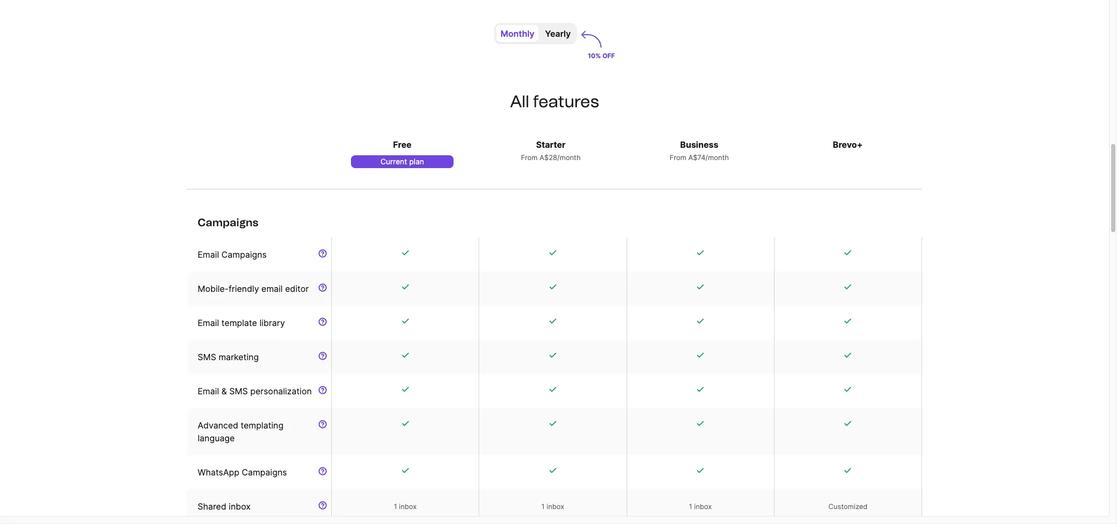 Task type: locate. For each thing, give the bounding box(es) containing it.
email left &
[[198, 386, 219, 397]]

2 from from the left
[[670, 153, 687, 162]]

1 vertical spatial campaigns
[[222, 250, 267, 260]]

month inside the business from a$74/ month
[[708, 153, 729, 162]]

1 from from the left
[[521, 153, 538, 162]]

all features
[[510, 92, 599, 112]]

shared
[[198, 502, 226, 513]]

email left template
[[198, 318, 219, 329]]

1 month from the left
[[560, 153, 581, 162]]

campaigns right whatsapp
[[242, 468, 287, 478]]

0 horizontal spatial from
[[521, 153, 538, 162]]

month down business
[[708, 153, 729, 162]]

email for email & sms personalization
[[198, 386, 219, 397]]

email up mobile-
[[198, 250, 219, 260]]

0 horizontal spatial sms
[[198, 352, 216, 363]]

1 vertical spatial email
[[198, 318, 219, 329]]

sms
[[198, 352, 216, 363], [229, 386, 248, 397]]

sms marketing
[[198, 352, 259, 363]]

a$74/
[[689, 153, 708, 162]]

sms right &
[[229, 386, 248, 397]]

0 horizontal spatial 1
[[394, 503, 397, 512]]

from left 'a$28/'
[[521, 153, 538, 162]]

whatsapp campaigns
[[198, 468, 287, 478]]

plan
[[409, 157, 424, 166]]

month inside the 'starter from a$28/ month'
[[560, 153, 581, 162]]

1
[[394, 503, 397, 512], [542, 503, 545, 512], [689, 503, 693, 512]]

monthly
[[501, 28, 535, 39]]

email for email template library
[[198, 318, 219, 329]]

campaigns up friendly
[[222, 250, 267, 260]]

from left "a$74/"
[[670, 153, 687, 162]]

2 email from the top
[[198, 318, 219, 329]]

0 vertical spatial sms
[[198, 352, 216, 363]]

mobile-friendly email editor
[[198, 284, 309, 295]]

starter from a$28/ month
[[521, 140, 581, 162]]

month
[[560, 153, 581, 162], [708, 153, 729, 162]]

1 horizontal spatial from
[[670, 153, 687, 162]]

from
[[521, 153, 538, 162], [670, 153, 687, 162]]

2 horizontal spatial 1 inbox
[[689, 503, 712, 512]]

starter
[[536, 140, 566, 150]]

2 horizontal spatial 1
[[689, 503, 693, 512]]

1 horizontal spatial 1
[[542, 503, 545, 512]]

1 horizontal spatial 1 inbox
[[542, 503, 565, 512]]

from for starter
[[521, 153, 538, 162]]

shared inbox
[[198, 502, 251, 513]]

business
[[681, 140, 719, 150]]

from inside the 'starter from a$28/ month'
[[521, 153, 538, 162]]

advanced
[[198, 421, 238, 431]]

campaigns
[[198, 216, 259, 229], [222, 250, 267, 260], [242, 468, 287, 478]]

sms left the marketing
[[198, 352, 216, 363]]

2 vertical spatial campaigns
[[242, 468, 287, 478]]

email & sms personalization
[[198, 386, 312, 397]]

2 vertical spatial email
[[198, 386, 219, 397]]

3 email from the top
[[198, 386, 219, 397]]

from for business
[[670, 153, 687, 162]]

&
[[222, 386, 227, 397]]

campaigns up email campaigns
[[198, 216, 259, 229]]

0 horizontal spatial 1 inbox
[[394, 503, 417, 512]]

yearly
[[545, 28, 571, 39]]

2 month from the left
[[708, 153, 729, 162]]

1 horizontal spatial month
[[708, 153, 729, 162]]

month down starter
[[560, 153, 581, 162]]

0 horizontal spatial month
[[560, 153, 581, 162]]

templating
[[241, 421, 284, 431]]

email
[[198, 250, 219, 260], [198, 318, 219, 329], [198, 386, 219, 397]]

0 vertical spatial email
[[198, 250, 219, 260]]

1 email from the top
[[198, 250, 219, 260]]

1 horizontal spatial sms
[[229, 386, 248, 397]]

email
[[262, 284, 283, 295]]

language
[[198, 433, 235, 444]]

inbox
[[229, 502, 251, 513], [399, 503, 417, 512], [547, 503, 565, 512], [695, 503, 712, 512]]

1 inbox
[[394, 503, 417, 512], [542, 503, 565, 512], [689, 503, 712, 512]]

library
[[260, 318, 285, 329]]

friendly
[[229, 284, 259, 295]]

email campaigns
[[198, 250, 267, 260]]

2 1 inbox from the left
[[542, 503, 565, 512]]

from inside the business from a$74/ month
[[670, 153, 687, 162]]

0 vertical spatial campaigns
[[198, 216, 259, 229]]

current plan
[[381, 157, 424, 166]]



Task type: describe. For each thing, give the bounding box(es) containing it.
1 vertical spatial sms
[[229, 386, 248, 397]]

10% off
[[588, 52, 615, 60]]

off
[[603, 52, 615, 60]]

features
[[533, 92, 599, 112]]

campaigns for whatsapp
[[242, 468, 287, 478]]

editor
[[285, 284, 309, 295]]

free
[[393, 140, 412, 150]]

mobile-
[[198, 284, 229, 295]]

1 1 from the left
[[394, 503, 397, 512]]

brevo+
[[833, 140, 863, 150]]

business from a$74/ month
[[670, 140, 729, 162]]

all
[[510, 92, 530, 112]]

3 1 from the left
[[689, 503, 693, 512]]

a$28/
[[540, 153, 560, 162]]

customized
[[829, 503, 868, 512]]

month for business
[[708, 153, 729, 162]]

marketing
[[219, 352, 259, 363]]

whatsapp
[[198, 468, 239, 478]]

email template library
[[198, 318, 285, 329]]

10%
[[588, 52, 601, 60]]

monthly button
[[497, 25, 539, 42]]

2 1 from the left
[[542, 503, 545, 512]]

yearly button
[[541, 25, 575, 42]]

current
[[381, 157, 407, 166]]

email for email campaigns
[[198, 250, 219, 260]]

advanced templating language
[[198, 421, 284, 444]]

campaigns for email
[[222, 250, 267, 260]]

1 1 inbox from the left
[[394, 503, 417, 512]]

personalization
[[250, 386, 312, 397]]

3 1 inbox from the left
[[689, 503, 712, 512]]

template
[[222, 318, 257, 329]]

month for starter
[[560, 153, 581, 162]]



Task type: vqa. For each thing, say whether or not it's contained in the screenshot.
has been marked as Inactive. 21 Nov, 14:55
no



